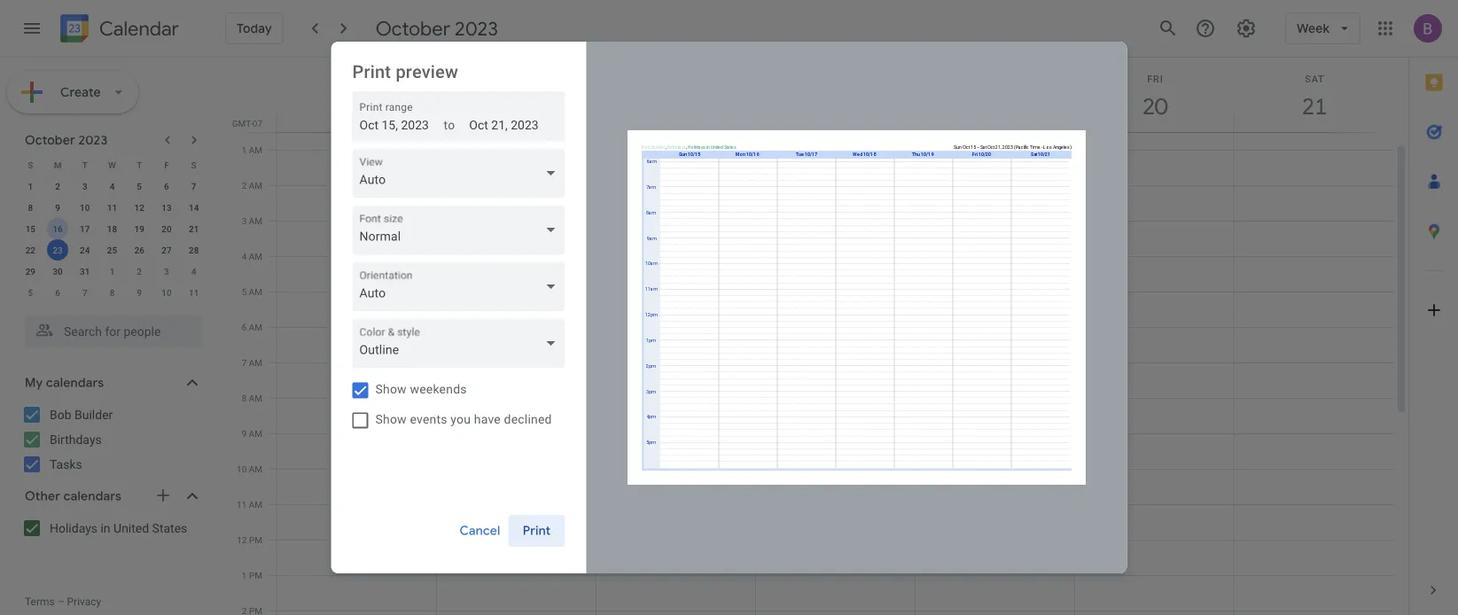 Task type: vqa. For each thing, say whether or not it's contained in the screenshot.


Task type: describe. For each thing, give the bounding box(es) containing it.
birthdays
[[50, 432, 102, 447]]

w
[[108, 160, 116, 170]]

am for 5 am
[[249, 286, 262, 297]]

am for 11 am
[[249, 499, 262, 510]]

main drawer image
[[21, 18, 43, 39]]

10 for 10 element
[[80, 202, 90, 213]]

31 element
[[74, 261, 96, 282]]

8 am
[[242, 393, 262, 403]]

print preview
[[352, 61, 458, 82]]

am for 6 am
[[249, 322, 262, 332]]

row group containing 1
[[17, 176, 207, 303]]

3 am
[[242, 215, 262, 226]]

you
[[451, 412, 471, 427]]

Start date text field
[[359, 115, 429, 136]]

14 element
[[183, 197, 204, 218]]

1 column header from the left
[[277, 58, 437, 132]]

13
[[162, 202, 172, 213]]

5 for 5 am
[[242, 286, 247, 297]]

21 element
[[183, 218, 204, 239]]

5 cell from the left
[[916, 114, 1075, 615]]

19
[[134, 223, 144, 234]]

states
[[152, 521, 187, 535]]

weekends
[[410, 382, 467, 397]]

9 for 9 am
[[242, 428, 247, 439]]

2 am
[[242, 180, 262, 191]]

terms link
[[25, 596, 55, 608]]

print range
[[359, 101, 413, 113]]

november 2 element
[[129, 261, 150, 282]]

15 element
[[20, 218, 41, 239]]

0 vertical spatial 7
[[191, 181, 196, 191]]

0 horizontal spatial october
[[25, 132, 75, 148]]

31
[[80, 266, 90, 277]]

6 column header from the left
[[1074, 58, 1235, 132]]

print for print preview
[[352, 61, 391, 82]]

10 for november 10 element
[[162, 287, 172, 298]]

show for show events you have declined
[[375, 412, 407, 427]]

27 element
[[156, 239, 177, 261]]

4 cell from the left
[[756, 114, 916, 615]]

support image
[[1195, 18, 1216, 39]]

am for 7 am
[[249, 357, 262, 368]]

1 for november 1 element
[[110, 266, 115, 277]]

2 s from the left
[[191, 160, 196, 170]]

calendars for other calendars
[[64, 488, 122, 504]]

1 pm
[[242, 570, 262, 581]]

12 pm
[[237, 535, 262, 545]]

row containing 22
[[17, 239, 207, 261]]

End date text field
[[469, 115, 539, 136]]

6 cell from the left
[[1075, 114, 1235, 615]]

november 6 element
[[47, 282, 68, 303]]

0 horizontal spatial 4
[[110, 181, 115, 191]]

pm for 1 pm
[[249, 570, 262, 581]]

united
[[114, 521, 149, 535]]

–
[[57, 596, 64, 608]]

26 element
[[129, 239, 150, 261]]

privacy link
[[67, 596, 101, 608]]

1 for 1 am
[[242, 144, 247, 155]]

0 horizontal spatial october 2023
[[25, 132, 108, 148]]

calendar
[[99, 16, 179, 41]]

row containing 1
[[17, 176, 207, 197]]

3 column header from the left
[[596, 58, 756, 132]]

19 element
[[129, 218, 150, 239]]

1 horizontal spatial 2023
[[455, 16, 498, 41]]

my
[[25, 375, 43, 391]]

november 5 element
[[20, 282, 41, 303]]

2 cell from the left
[[437, 114, 597, 615]]

today
[[237, 20, 272, 36]]

have
[[474, 412, 501, 427]]

7 cell from the left
[[1235, 114, 1394, 615]]

4 for 4 am
[[242, 251, 247, 262]]

9 am
[[242, 428, 262, 439]]

8 for november 8 element
[[110, 287, 115, 298]]

print for print range
[[359, 101, 383, 113]]

1 t from the left
[[82, 160, 88, 170]]

9 for the november 9 element
[[137, 287, 142, 298]]

2 for 2 am
[[242, 180, 247, 191]]

11 element
[[101, 197, 123, 218]]

7 am
[[242, 357, 262, 368]]

other
[[25, 488, 60, 504]]

2 t from the left
[[137, 160, 142, 170]]

16 cell
[[44, 218, 71, 239]]

6 for november 6 element
[[55, 287, 60, 298]]

27
[[162, 245, 172, 255]]

preview
[[396, 61, 458, 82]]

4 column header from the left
[[755, 58, 916, 132]]

print preview element
[[0, 0, 1458, 615]]

declined
[[504, 412, 552, 427]]

am for 3 am
[[249, 215, 262, 226]]

18
[[107, 223, 117, 234]]

0 vertical spatial 9
[[55, 202, 60, 213]]

1 up the 15 element at left top
[[28, 181, 33, 191]]

22
[[25, 245, 35, 255]]

range
[[385, 101, 413, 113]]

20 element
[[156, 218, 177, 239]]

today button
[[225, 12, 283, 44]]

25
[[107, 245, 117, 255]]

10 am
[[237, 464, 262, 474]]

november 9 element
[[129, 282, 150, 303]]

row containing 8
[[17, 197, 207, 218]]

11 for 11 am
[[237, 499, 247, 510]]

0 vertical spatial 3
[[82, 181, 87, 191]]

row containing 5
[[17, 282, 207, 303]]

other calendars
[[25, 488, 122, 504]]

5 column header from the left
[[915, 58, 1075, 132]]



Task type: locate. For each thing, give the bounding box(es) containing it.
calendars up in
[[64, 488, 122, 504]]

18 element
[[101, 218, 123, 239]]

3 for november 3 element
[[164, 266, 169, 277]]

2 vertical spatial print
[[523, 523, 551, 539]]

12 for 12
[[134, 202, 144, 213]]

7
[[191, 181, 196, 191], [82, 287, 87, 298], [242, 357, 247, 368]]

am down 8 am
[[249, 428, 262, 439]]

pm for 12 pm
[[249, 535, 262, 545]]

2 horizontal spatial 4
[[242, 251, 247, 262]]

t left w
[[82, 160, 88, 170]]

3 for 3 am
[[242, 215, 247, 226]]

calendars
[[46, 375, 104, 391], [64, 488, 122, 504]]

am up 9 am
[[249, 393, 262, 403]]

12
[[134, 202, 144, 213], [237, 535, 247, 545]]

am down 07
[[249, 144, 262, 155]]

0 horizontal spatial 7
[[82, 287, 87, 298]]

am for 2 am
[[249, 180, 262, 191]]

6
[[164, 181, 169, 191], [55, 287, 60, 298], [242, 322, 247, 332]]

0 horizontal spatial 6
[[55, 287, 60, 298]]

0 vertical spatial show
[[375, 382, 407, 397]]

0 horizontal spatial 10
[[80, 202, 90, 213]]

am down 9 am
[[249, 464, 262, 474]]

17
[[80, 223, 90, 234]]

october 2023 grid
[[17, 154, 207, 303]]

16 element
[[47, 218, 68, 239]]

0 horizontal spatial 11
[[107, 202, 117, 213]]

am for 9 am
[[249, 428, 262, 439]]

1 for 1 pm
[[242, 570, 247, 581]]

print up print range at top
[[352, 61, 391, 82]]

0 vertical spatial october
[[376, 16, 450, 41]]

october
[[376, 16, 450, 41], [25, 132, 75, 148]]

1 am
[[242, 144, 262, 155]]

30 element
[[47, 261, 68, 282]]

in
[[101, 521, 110, 535]]

print
[[352, 61, 391, 82], [359, 101, 383, 113], [523, 523, 551, 539]]

11 am
[[237, 499, 262, 510]]

0 horizontal spatial 2023
[[78, 132, 108, 148]]

s left m
[[28, 160, 33, 170]]

0 horizontal spatial 5
[[28, 287, 33, 298]]

26
[[134, 245, 144, 255]]

tab list
[[1409, 58, 1458, 566]]

3 up november 10 element
[[164, 266, 169, 277]]

1 vertical spatial calendars
[[64, 488, 122, 504]]

row group
[[17, 176, 207, 303]]

row containing s
[[17, 154, 207, 176]]

11 am from the top
[[249, 499, 262, 510]]

4 am
[[242, 251, 262, 262]]

10 up 11 am in the bottom of the page
[[237, 464, 247, 474]]

0 vertical spatial pm
[[249, 535, 262, 545]]

23 cell
[[44, 239, 71, 261]]

november 1 element
[[101, 261, 123, 282]]

terms – privacy
[[25, 596, 101, 608]]

28 element
[[183, 239, 204, 261]]

3 am from the top
[[249, 215, 262, 226]]

cancel
[[460, 523, 500, 539]]

8 down november 1 element
[[110, 287, 115, 298]]

1 horizontal spatial 2
[[137, 266, 142, 277]]

2 horizontal spatial 10
[[237, 464, 247, 474]]

5 up 12 "element"
[[137, 181, 142, 191]]

4 up 5 am
[[242, 251, 247, 262]]

november 11 element
[[183, 282, 204, 303]]

None field
[[352, 148, 572, 198], [352, 205, 572, 255], [352, 262, 572, 312], [352, 319, 572, 368], [352, 148, 572, 198], [352, 205, 572, 255], [352, 262, 572, 312], [352, 319, 572, 368]]

1 vertical spatial 2023
[[78, 132, 108, 148]]

2 up the november 9 element
[[137, 266, 142, 277]]

to
[[444, 118, 455, 133]]

1 vertical spatial 3
[[242, 215, 247, 226]]

11
[[107, 202, 117, 213], [189, 287, 199, 298], [237, 499, 247, 510]]

2023
[[455, 16, 498, 41], [78, 132, 108, 148]]

30
[[53, 266, 63, 277]]

5 am
[[242, 286, 262, 297]]

4 am from the top
[[249, 251, 262, 262]]

6 up the 7 am
[[242, 322, 247, 332]]

0 vertical spatial 10
[[80, 202, 90, 213]]

6 am
[[242, 322, 262, 332]]

1 vertical spatial 12
[[237, 535, 247, 545]]

2 horizontal spatial 7
[[242, 357, 247, 368]]

12 inside "element"
[[134, 202, 144, 213]]

1 vertical spatial 4
[[242, 251, 247, 262]]

4
[[110, 181, 115, 191], [242, 251, 247, 262], [191, 266, 196, 277]]

1 am from the top
[[249, 144, 262, 155]]

0 vertical spatial calendars
[[46, 375, 104, 391]]

7 down '6 am'
[[242, 357, 247, 368]]

november 8 element
[[101, 282, 123, 303]]

24
[[80, 245, 90, 255]]

12 up 19
[[134, 202, 144, 213]]

terms
[[25, 596, 55, 608]]

am for 1 am
[[249, 144, 262, 155]]

t left f
[[137, 160, 142, 170]]

4 up 11 element
[[110, 181, 115, 191]]

2 vertical spatial 6
[[242, 322, 247, 332]]

calendars inside dropdown button
[[64, 488, 122, 504]]

1 horizontal spatial 9
[[137, 287, 142, 298]]

29
[[25, 266, 35, 277]]

cancel button
[[452, 510, 508, 552]]

2 horizontal spatial 8
[[242, 393, 247, 403]]

2
[[242, 180, 247, 191], [55, 181, 60, 191], [137, 266, 142, 277]]

october up 'print preview'
[[376, 16, 450, 41]]

1 horizontal spatial october
[[376, 16, 450, 41]]

6 am from the top
[[249, 322, 262, 332]]

1 vertical spatial 8
[[110, 287, 115, 298]]

show weekends
[[375, 382, 467, 397]]

7 for 7 am
[[242, 357, 247, 368]]

1 vertical spatial show
[[375, 412, 407, 427]]

november 10 element
[[156, 282, 177, 303]]

1 pm from the top
[[249, 535, 262, 545]]

1 s from the left
[[28, 160, 33, 170]]

gmt-07
[[232, 118, 262, 129]]

1 vertical spatial 10
[[162, 287, 172, 298]]

1 horizontal spatial 5
[[137, 181, 142, 191]]

bob builder
[[50, 407, 113, 422]]

9 down november 2 element
[[137, 287, 142, 298]]

22 element
[[20, 239, 41, 261]]

7 down the 31 element
[[82, 287, 87, 298]]

s right f
[[191, 160, 196, 170]]

0 horizontal spatial 9
[[55, 202, 60, 213]]

1 horizontal spatial 8
[[110, 287, 115, 298]]

2 vertical spatial 4
[[191, 266, 196, 277]]

2 show from the top
[[375, 412, 407, 427]]

2 horizontal spatial 6
[[242, 322, 247, 332]]

1 vertical spatial 7
[[82, 287, 87, 298]]

3 up 10 element
[[82, 181, 87, 191]]

october 2023 up preview
[[376, 16, 498, 41]]

my calendars
[[25, 375, 104, 391]]

8
[[28, 202, 33, 213], [110, 287, 115, 298], [242, 393, 247, 403]]

show events you have declined
[[375, 412, 552, 427]]

row containing 15
[[17, 218, 207, 239]]

1 horizontal spatial t
[[137, 160, 142, 170]]

5 am from the top
[[249, 286, 262, 297]]

7 up '14' element
[[191, 181, 196, 191]]

show left events
[[375, 412, 407, 427]]

1 vertical spatial 11
[[189, 287, 199, 298]]

2 down 1 am
[[242, 180, 247, 191]]

october up m
[[25, 132, 75, 148]]

holidays
[[50, 521, 98, 535]]

cell
[[277, 114, 437, 615], [437, 114, 597, 615], [597, 114, 756, 615], [756, 114, 916, 615], [916, 114, 1075, 615], [1075, 114, 1235, 615], [1235, 114, 1394, 615]]

10 up 17
[[80, 202, 90, 213]]

7 for november 7 element
[[82, 287, 87, 298]]

column header
[[277, 58, 437, 132], [436, 58, 597, 132], [596, 58, 756, 132], [755, 58, 916, 132], [915, 58, 1075, 132], [1074, 58, 1235, 132], [1234, 58, 1394, 132]]

1 horizontal spatial s
[[191, 160, 196, 170]]

24 element
[[74, 239, 96, 261]]

october 2023 up m
[[25, 132, 108, 148]]

0 vertical spatial 2023
[[455, 16, 498, 41]]

events
[[410, 412, 447, 427]]

11 down november 4 element
[[189, 287, 199, 298]]

gmt-
[[232, 118, 252, 129]]

am up the 7 am
[[249, 322, 262, 332]]

1 cell from the left
[[277, 114, 437, 615]]

grid containing gmt-07
[[227, 58, 1409, 615]]

10 am from the top
[[249, 464, 262, 474]]

bob
[[50, 407, 71, 422]]

print preview image
[[628, 130, 1086, 485]]

07
[[252, 118, 262, 129]]

print button
[[508, 510, 565, 552]]

9 up 16 'element'
[[55, 202, 60, 213]]

1 horizontal spatial 10
[[162, 287, 172, 298]]

pm down "12 pm"
[[249, 570, 262, 581]]

1 vertical spatial october
[[25, 132, 75, 148]]

2 for november 2 element
[[137, 266, 142, 277]]

1 vertical spatial print
[[359, 101, 383, 113]]

10
[[80, 202, 90, 213], [162, 287, 172, 298], [237, 464, 247, 474]]

calendar element
[[57, 11, 179, 50]]

0 horizontal spatial t
[[82, 160, 88, 170]]

november 3 element
[[156, 261, 177, 282]]

23
[[53, 245, 63, 255]]

pm up 1 pm
[[249, 535, 262, 545]]

0 vertical spatial print
[[352, 61, 391, 82]]

0 horizontal spatial 8
[[28, 202, 33, 213]]

0 vertical spatial 12
[[134, 202, 144, 213]]

print right the cancel button
[[523, 523, 551, 539]]

show left weekends in the bottom left of the page
[[375, 382, 407, 397]]

1 horizontal spatial 11
[[189, 287, 199, 298]]

2 vertical spatial 10
[[237, 464, 247, 474]]

calendar heading
[[96, 16, 179, 41]]

1 horizontal spatial 12
[[237, 535, 247, 545]]

am for 10 am
[[249, 464, 262, 474]]

16
[[53, 223, 63, 234]]

5 for november 5 element
[[28, 287, 33, 298]]

0 horizontal spatial 12
[[134, 202, 144, 213]]

2 horizontal spatial 2
[[242, 180, 247, 191]]

m
[[54, 160, 62, 170]]

28
[[189, 245, 199, 255]]

8 for 8 am
[[242, 393, 247, 403]]

10 element
[[74, 197, 96, 218]]

9 up 10 am
[[242, 428, 247, 439]]

9 am from the top
[[249, 428, 262, 439]]

2 vertical spatial 9
[[242, 428, 247, 439]]

2 vertical spatial 7
[[242, 357, 247, 368]]

f
[[164, 160, 169, 170]]

1 vertical spatial 6
[[55, 287, 60, 298]]

show for show weekends
[[375, 382, 407, 397]]

3
[[82, 181, 87, 191], [242, 215, 247, 226], [164, 266, 169, 277]]

10 down november 3 element
[[162, 287, 172, 298]]

row
[[269, 114, 1394, 615], [17, 154, 207, 176], [17, 176, 207, 197], [17, 197, 207, 218], [17, 218, 207, 239], [17, 239, 207, 261], [17, 261, 207, 282], [17, 282, 207, 303]]

5 down '4 am'
[[242, 286, 247, 297]]

29 element
[[20, 261, 41, 282]]

3 down 2 am
[[242, 215, 247, 226]]

2 horizontal spatial 3
[[242, 215, 247, 226]]

2 am from the top
[[249, 180, 262, 191]]

my calendars list
[[4, 401, 220, 479]]

8 up the 15 element at left top
[[28, 202, 33, 213]]

t
[[82, 160, 88, 170], [137, 160, 142, 170]]

17 element
[[74, 218, 96, 239]]

10 for 10 am
[[237, 464, 247, 474]]

2 pm from the top
[[249, 570, 262, 581]]

2 horizontal spatial 9
[[242, 428, 247, 439]]

0 horizontal spatial 3
[[82, 181, 87, 191]]

2023 up 10 element
[[78, 132, 108, 148]]

None search field
[[0, 308, 220, 347]]

14
[[189, 202, 199, 213]]

calendars up 'bob builder'
[[46, 375, 104, 391]]

2 vertical spatial 11
[[237, 499, 247, 510]]

1 horizontal spatial 3
[[164, 266, 169, 277]]

7 inside november 7 element
[[82, 287, 87, 298]]

2 down m
[[55, 181, 60, 191]]

2 horizontal spatial 5
[[242, 286, 247, 297]]

am down '6 am'
[[249, 357, 262, 368]]

9
[[55, 202, 60, 213], [137, 287, 142, 298], [242, 428, 247, 439]]

holidays in united states
[[50, 521, 187, 535]]

11 for 11 element
[[107, 202, 117, 213]]

calendars for my calendars
[[46, 375, 104, 391]]

3 cell from the left
[[597, 114, 756, 615]]

0 horizontal spatial s
[[28, 160, 33, 170]]

builder
[[74, 407, 113, 422]]

11 down 10 am
[[237, 499, 247, 510]]

4 for november 4 element
[[191, 266, 196, 277]]

12 for 12 pm
[[237, 535, 247, 545]]

0 vertical spatial 11
[[107, 202, 117, 213]]

am down '4 am'
[[249, 286, 262, 297]]

am up 5 am
[[249, 251, 262, 262]]

show
[[375, 382, 407, 397], [375, 412, 407, 427]]

1 down "12 pm"
[[242, 570, 247, 581]]

1 show from the top
[[375, 382, 407, 397]]

am up "12 pm"
[[249, 499, 262, 510]]

11 up 18
[[107, 202, 117, 213]]

13 element
[[156, 197, 177, 218]]

6 down 30 element
[[55, 287, 60, 298]]

privacy
[[67, 596, 101, 608]]

25 element
[[101, 239, 123, 261]]

s
[[28, 160, 33, 170], [191, 160, 196, 170]]

5 down 29 element
[[28, 287, 33, 298]]

am up 3 am on the left of the page
[[249, 180, 262, 191]]

0 vertical spatial 8
[[28, 202, 33, 213]]

my calendars button
[[4, 369, 220, 397]]

12 element
[[129, 197, 150, 218]]

2 vertical spatial 3
[[164, 266, 169, 277]]

0 vertical spatial 6
[[164, 181, 169, 191]]

other calendars button
[[4, 482, 220, 511]]

20
[[162, 223, 172, 234]]

5
[[137, 181, 142, 191], [242, 286, 247, 297], [28, 287, 33, 298]]

12 down 11 am in the bottom of the page
[[237, 535, 247, 545]]

1
[[242, 144, 247, 155], [28, 181, 33, 191], [110, 266, 115, 277], [242, 570, 247, 581]]

15
[[25, 223, 35, 234]]

0 vertical spatial 4
[[110, 181, 115, 191]]

november 4 element
[[183, 261, 204, 282]]

am for 4 am
[[249, 251, 262, 262]]

print left "range"
[[359, 101, 383, 113]]

2 horizontal spatial 11
[[237, 499, 247, 510]]

8 am from the top
[[249, 393, 262, 403]]

1 horizontal spatial october 2023
[[376, 16, 498, 41]]

1 vertical spatial 9
[[137, 287, 142, 298]]

1 horizontal spatial 7
[[191, 181, 196, 191]]

11 for november 11 element
[[189, 287, 199, 298]]

print inside button
[[523, 523, 551, 539]]

pm
[[249, 535, 262, 545], [249, 570, 262, 581]]

1 horizontal spatial 4
[[191, 266, 196, 277]]

4 up november 11 element
[[191, 266, 196, 277]]

row containing 29
[[17, 261, 207, 282]]

1 vertical spatial october 2023
[[25, 132, 108, 148]]

2 vertical spatial 8
[[242, 393, 247, 403]]

6 down f
[[164, 181, 169, 191]]

1 down the 25 element
[[110, 266, 115, 277]]

calendars inside dropdown button
[[46, 375, 104, 391]]

tasks
[[50, 457, 82, 472]]

am for 8 am
[[249, 393, 262, 403]]

am
[[249, 144, 262, 155], [249, 180, 262, 191], [249, 215, 262, 226], [249, 251, 262, 262], [249, 286, 262, 297], [249, 322, 262, 332], [249, 357, 262, 368], [249, 393, 262, 403], [249, 428, 262, 439], [249, 464, 262, 474], [249, 499, 262, 510]]

november 7 element
[[74, 282, 96, 303]]

1 horizontal spatial 6
[[164, 181, 169, 191]]

23, today element
[[47, 239, 68, 261]]

7 column header from the left
[[1234, 58, 1394, 132]]

grid
[[227, 58, 1409, 615]]

1 down 'gmt-'
[[242, 144, 247, 155]]

0 vertical spatial october 2023
[[376, 16, 498, 41]]

2 column header from the left
[[436, 58, 597, 132]]

0 horizontal spatial 2
[[55, 181, 60, 191]]

8 up 9 am
[[242, 393, 247, 403]]

21
[[189, 223, 199, 234]]

october 2023
[[376, 16, 498, 41], [25, 132, 108, 148]]

6 for 6 am
[[242, 322, 247, 332]]

7 am from the top
[[249, 357, 262, 368]]

am down 2 am
[[249, 215, 262, 226]]

2023 up preview
[[455, 16, 498, 41]]

1 vertical spatial pm
[[249, 570, 262, 581]]



